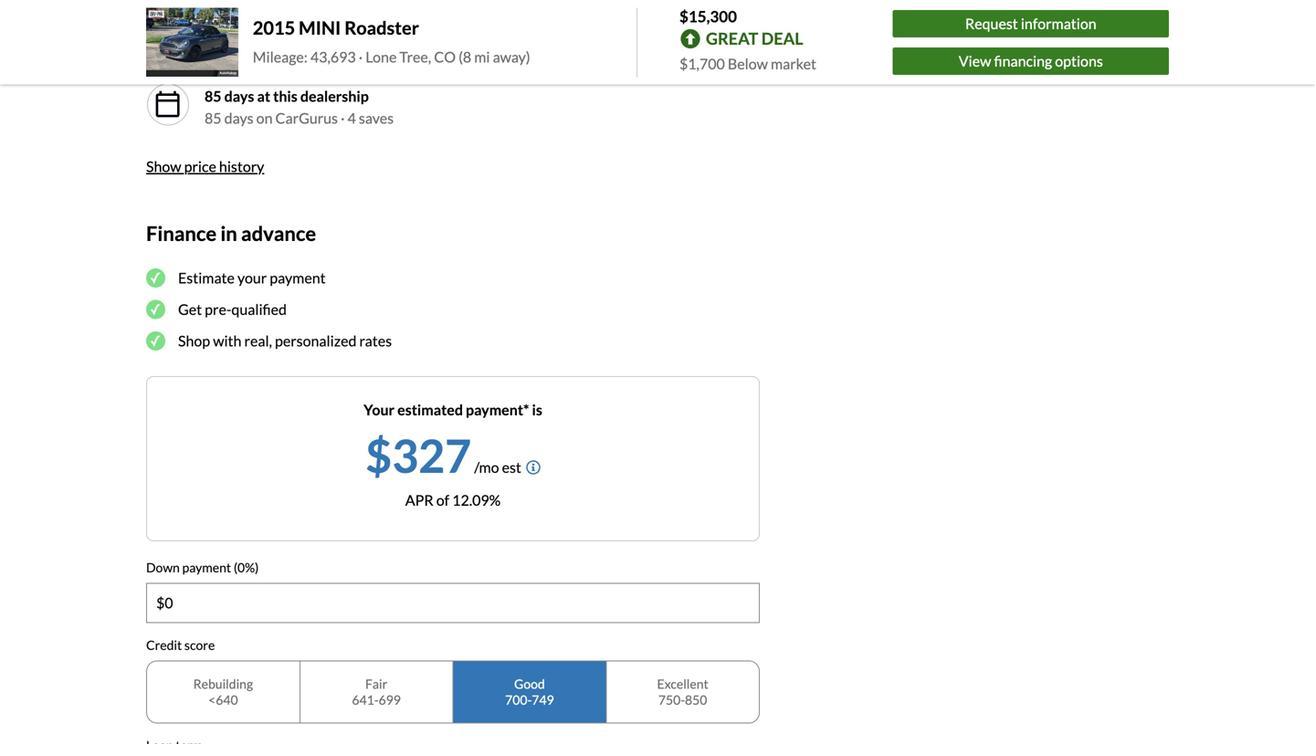 Task type: vqa. For each thing, say whether or not it's contained in the screenshot.
the · for HR-
no



Task type: locate. For each thing, give the bounding box(es) containing it.
price decreased image
[[146, 11, 190, 55], [154, 19, 183, 48]]

2 price from the top
[[205, 38, 238, 56]]

750-
[[659, 692, 685, 708]]

1 vertical spatial 85
[[205, 109, 222, 127]]

mini
[[299, 17, 341, 39]]

away)
[[493, 48, 531, 66]]

below
[[728, 55, 768, 73]]

co
[[434, 48, 456, 66]]

went
[[241, 38, 273, 56]]

0 vertical spatial ·
[[359, 48, 363, 66]]

with
[[213, 332, 242, 350]]

days
[[224, 87, 254, 105], [224, 109, 254, 127]]

85
[[205, 87, 222, 105], [205, 109, 222, 127]]

1 vertical spatial payment
[[182, 560, 231, 576]]

$15,300
[[680, 7, 737, 26]]

price left 2015
[[205, 16, 239, 34]]

at
[[257, 87, 271, 105]]

· inside 85 days at this dealership 85 days on cargurus · 4 saves
[[341, 109, 345, 127]]

700-
[[505, 692, 532, 708]]

$327
[[366, 428, 472, 483]]

down
[[276, 38, 311, 56]]

of
[[437, 492, 450, 510]]

estimate your payment
[[178, 269, 326, 287]]

credit score
[[146, 638, 215, 653]]

2015 mini roadster image
[[146, 8, 238, 77]]

1 vertical spatial days
[[224, 109, 254, 127]]

/mo
[[474, 459, 499, 477]]

<640
[[208, 692, 238, 708]]

$327 /mo est
[[366, 428, 522, 483]]

0 horizontal spatial ·
[[341, 109, 345, 127]]

85 days at this dealership 85 days on cargurus · 4 saves
[[205, 87, 394, 127]]

payment right your
[[270, 269, 326, 287]]

pre-
[[205, 301, 232, 319]]

show price history
[[146, 157, 264, 175]]

699
[[379, 692, 401, 708]]

85 days at this dealership image
[[154, 90, 183, 119]]

0 vertical spatial days
[[224, 87, 254, 105]]

get
[[178, 301, 202, 319]]

1 vertical spatial price
[[205, 38, 238, 56]]

0 vertical spatial price
[[205, 16, 239, 34]]

payment*
[[466, 401, 529, 419]]

lone
[[366, 48, 397, 66]]

your estimated payment* is
[[364, 401, 543, 419]]

1 horizontal spatial payment
[[270, 269, 326, 287]]

(0%)
[[234, 560, 259, 576]]

4
[[348, 109, 356, 127]]

market
[[771, 55, 817, 73]]

$4,699.
[[333, 38, 381, 56]]

your
[[364, 401, 395, 419]]

0 horizontal spatial payment
[[182, 560, 231, 576]]

· left 4
[[341, 109, 345, 127]]

(8
[[459, 48, 472, 66]]

dealership
[[300, 87, 369, 105]]

payment
[[270, 269, 326, 287], [182, 560, 231, 576]]

view financing options button
[[893, 47, 1170, 75]]

· inside the 2015 mini roadster mileage: 43,693 · lone tree, co (8 mi away)
[[359, 48, 363, 66]]

0 vertical spatial 85
[[205, 87, 222, 105]]

·
[[359, 48, 363, 66], [341, 109, 345, 127]]

information
[[1021, 15, 1097, 32]]

days left at
[[224, 87, 254, 105]]

price left went
[[205, 38, 238, 56]]

price decreased price went down by $4,699.
[[205, 16, 381, 56]]

1 horizontal spatial ·
[[359, 48, 363, 66]]

2015 mini roadster mileage: 43,693 · lone tree, co (8 mi away)
[[253, 17, 531, 66]]

down
[[146, 560, 180, 576]]

1 vertical spatial ·
[[341, 109, 345, 127]]

rates
[[360, 332, 392, 350]]

749
[[532, 692, 554, 708]]

mileage:
[[253, 48, 308, 66]]

cargurus
[[276, 109, 338, 127]]

payment left (0%)
[[182, 560, 231, 576]]

2 days from the top
[[224, 109, 254, 127]]

show price history link
[[146, 157, 264, 175]]

1 days from the top
[[224, 87, 254, 105]]

on
[[256, 109, 273, 127]]

days left on
[[224, 109, 254, 127]]

850
[[685, 692, 708, 708]]

score
[[184, 638, 215, 653]]

· left lone
[[359, 48, 363, 66]]

Down payment (0%) text field
[[147, 584, 759, 623]]

price
[[205, 16, 239, 34], [205, 38, 238, 56]]

decreased
[[241, 16, 308, 34]]

roadster
[[345, 17, 419, 39]]



Task type: describe. For each thing, give the bounding box(es) containing it.
get pre-qualified
[[178, 301, 287, 319]]

finance
[[146, 221, 217, 245]]

down payment (0%)
[[146, 560, 259, 576]]

good
[[514, 676, 545, 692]]

641-
[[352, 692, 379, 708]]

$1,700 below market
[[680, 55, 817, 73]]

qualified
[[232, 301, 287, 319]]

options
[[1056, 52, 1104, 70]]

rebuilding
[[193, 676, 253, 692]]

this
[[273, 87, 298, 105]]

$1,700
[[680, 55, 725, 73]]

shop
[[178, 332, 210, 350]]

apr
[[405, 492, 434, 510]]

excellent 750-850
[[658, 676, 709, 708]]

request information button
[[893, 10, 1170, 37]]

2 85 from the top
[[205, 109, 222, 127]]

2015
[[253, 17, 295, 39]]

estimate
[[178, 269, 235, 287]]

request information
[[966, 15, 1097, 32]]

finance in advance
[[146, 221, 316, 245]]

fair 641-699
[[352, 676, 401, 708]]

info circle image
[[526, 461, 541, 475]]

personalized
[[275, 332, 357, 350]]

advance
[[241, 221, 316, 245]]

saves
[[359, 109, 394, 127]]

shop with real, personalized rates
[[178, 332, 392, 350]]

credit
[[146, 638, 182, 653]]

real,
[[244, 332, 272, 350]]

apr of 12.09%
[[405, 492, 501, 510]]

12.09%
[[452, 492, 501, 510]]

in
[[221, 221, 237, 245]]

view financing options
[[959, 52, 1104, 70]]

excellent
[[658, 676, 709, 692]]

85 days at this dealership image
[[146, 82, 190, 126]]

is
[[532, 401, 543, 419]]

43,693
[[311, 48, 356, 66]]

request
[[966, 15, 1019, 32]]

your
[[238, 269, 267, 287]]

1 price from the top
[[205, 16, 239, 34]]

0 vertical spatial payment
[[270, 269, 326, 287]]

1 85 from the top
[[205, 87, 222, 105]]

great
[[706, 29, 759, 49]]

tree,
[[400, 48, 431, 66]]

history
[[219, 157, 264, 175]]

price
[[184, 157, 216, 175]]

estimated
[[398, 401, 463, 419]]

by
[[314, 38, 330, 56]]

view
[[959, 52, 992, 70]]

financing
[[995, 52, 1053, 70]]

est
[[502, 459, 522, 477]]

mi
[[474, 48, 490, 66]]

fair
[[366, 676, 388, 692]]

good 700-749
[[505, 676, 554, 708]]

great deal
[[706, 29, 804, 49]]

deal
[[762, 29, 804, 49]]

show
[[146, 157, 181, 175]]

rebuilding <640
[[193, 676, 253, 708]]



